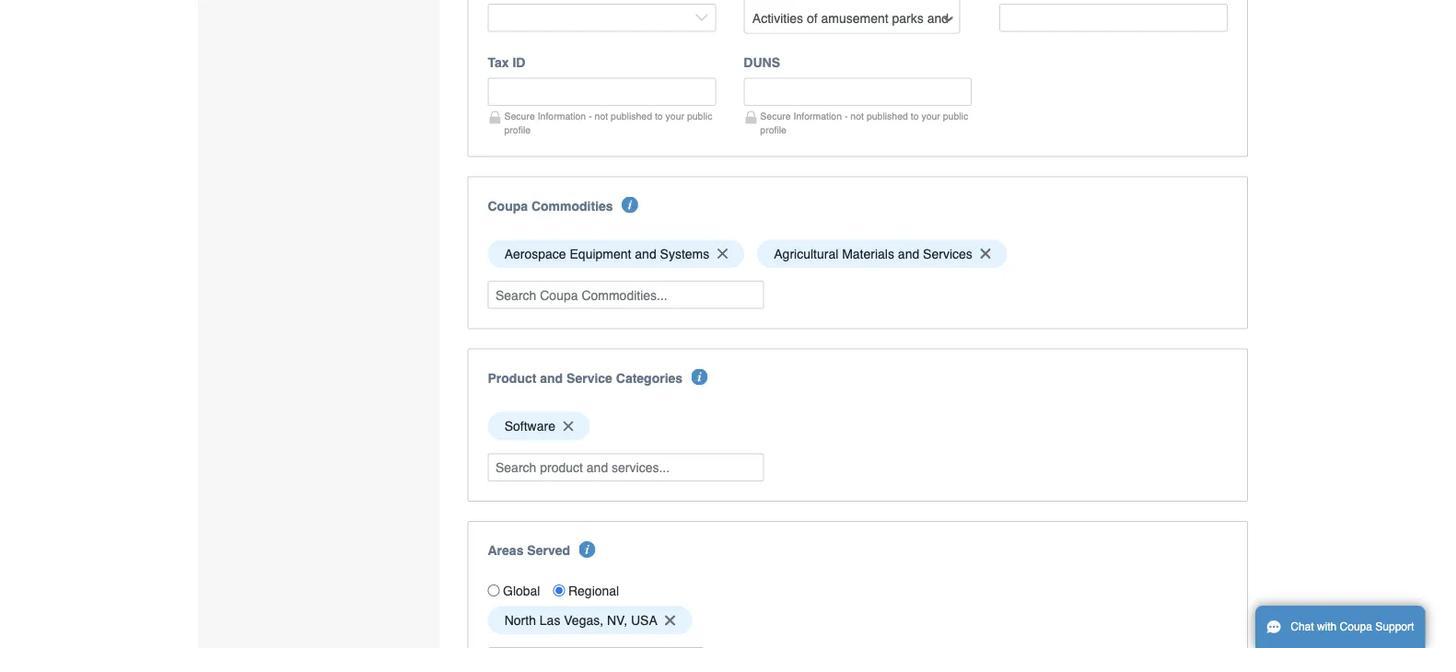 Task type: locate. For each thing, give the bounding box(es) containing it.
1 vertical spatial selected list box
[[482, 408, 1235, 446]]

materials
[[843, 247, 895, 261]]

your
[[666, 110, 685, 121], [922, 110, 941, 121]]

to for tax id
[[655, 110, 663, 121]]

duns
[[744, 55, 781, 69]]

- down duns "text field"
[[845, 110, 848, 121]]

0 horizontal spatial to
[[655, 110, 663, 121]]

secure down id
[[505, 110, 535, 121]]

None radio
[[488, 585, 500, 597]]

DUNS text field
[[744, 78, 972, 106]]

0 horizontal spatial -
[[589, 110, 592, 121]]

1 public from the left
[[687, 110, 713, 121]]

not
[[595, 110, 608, 121], [851, 110, 864, 121]]

additional information image up aerospace equipment and systems option at the top of page
[[622, 197, 639, 213]]

2 not from the left
[[851, 110, 864, 121]]

0 horizontal spatial published
[[611, 110, 653, 121]]

public for duns
[[944, 110, 969, 121]]

2 published from the left
[[867, 110, 909, 121]]

information down tax id text box
[[538, 110, 586, 121]]

2 to from the left
[[911, 110, 919, 121]]

information down duns "text field"
[[794, 110, 842, 121]]

not down duns "text field"
[[851, 110, 864, 121]]

1 horizontal spatial profile
[[761, 124, 787, 135]]

support
[[1376, 621, 1415, 634]]

2 information from the left
[[794, 110, 842, 121]]

profile for duns
[[761, 124, 787, 135]]

profile for tax id
[[505, 124, 531, 135]]

service
[[567, 371, 613, 386]]

secure information - not published to your public profile down duns "text field"
[[761, 110, 969, 135]]

1 vertical spatial coupa
[[1341, 621, 1373, 634]]

to
[[655, 110, 663, 121], [911, 110, 919, 121]]

selected list box containing software
[[482, 408, 1235, 446]]

0 horizontal spatial secure information - not published to your public profile
[[505, 110, 713, 135]]

and left systems
[[635, 247, 657, 261]]

to for duns
[[911, 110, 919, 121]]

Tax ID text field
[[488, 78, 716, 106]]

1 horizontal spatial to
[[911, 110, 919, 121]]

equipment
[[570, 247, 632, 261]]

selected list box containing aerospace equipment and systems
[[482, 235, 1235, 273]]

1 horizontal spatial secure
[[761, 110, 791, 121]]

profile
[[505, 124, 531, 135], [761, 124, 787, 135]]

-
[[589, 110, 592, 121], [845, 110, 848, 121]]

1 horizontal spatial additional information image
[[692, 369, 708, 386]]

your down tax id text box
[[666, 110, 685, 121]]

PO Delivery Email text field
[[1000, 3, 1229, 32]]

secure
[[505, 110, 535, 121], [761, 110, 791, 121]]

Search Coupa Commodities... field
[[488, 281, 765, 309]]

published
[[611, 110, 653, 121], [867, 110, 909, 121]]

selected list box
[[482, 235, 1235, 273], [482, 408, 1235, 446]]

additional information image for coupa commodities
[[622, 197, 639, 213]]

0 horizontal spatial not
[[595, 110, 608, 121]]

1 profile from the left
[[505, 124, 531, 135]]

secure information - not published to your public profile
[[505, 110, 713, 135], [761, 110, 969, 135]]

coupa
[[488, 198, 528, 213], [1341, 621, 1373, 634]]

published down tax id text box
[[611, 110, 653, 121]]

0 horizontal spatial information
[[538, 110, 586, 121]]

selected areas list box
[[482, 602, 1235, 640]]

areas served
[[488, 544, 571, 558]]

0 horizontal spatial public
[[687, 110, 713, 121]]

coupa right with
[[1341, 621, 1373, 634]]

1 information from the left
[[538, 110, 586, 121]]

1 horizontal spatial and
[[635, 247, 657, 261]]

and left services
[[898, 247, 920, 261]]

1 your from the left
[[666, 110, 685, 121]]

2 - from the left
[[845, 110, 848, 121]]

not down tax id text box
[[595, 110, 608, 121]]

1 secure from the left
[[505, 110, 535, 121]]

1 horizontal spatial information
[[794, 110, 842, 121]]

1 horizontal spatial published
[[867, 110, 909, 121]]

and
[[635, 247, 657, 261], [898, 247, 920, 261], [540, 371, 563, 386]]

1 horizontal spatial secure information - not published to your public profile
[[761, 110, 969, 135]]

- down tax id text box
[[589, 110, 592, 121]]

your down duns "text field"
[[922, 110, 941, 121]]

agricultural
[[774, 247, 839, 261]]

1 horizontal spatial your
[[922, 110, 941, 121]]

and left service
[[540, 371, 563, 386]]

not for tax id
[[595, 110, 608, 121]]

public
[[687, 110, 713, 121], [944, 110, 969, 121]]

additional information image
[[622, 197, 639, 213], [692, 369, 708, 386]]

additional information image right categories
[[692, 369, 708, 386]]

aerospace
[[505, 247, 566, 261]]

public for tax id
[[687, 110, 713, 121]]

secure information - not published to your public profile down tax id text box
[[505, 110, 713, 135]]

2 selected list box from the top
[[482, 408, 1235, 446]]

2 secure from the left
[[761, 110, 791, 121]]

1 secure information - not published to your public profile from the left
[[505, 110, 713, 135]]

1 horizontal spatial public
[[944, 110, 969, 121]]

coupa up 'aerospace'
[[488, 198, 528, 213]]

1 horizontal spatial -
[[845, 110, 848, 121]]

software option
[[488, 413, 591, 441]]

secure down duns
[[761, 110, 791, 121]]

profile down duns
[[761, 124, 787, 135]]

2 secure information - not published to your public profile from the left
[[761, 110, 969, 135]]

agricultural materials and services
[[774, 247, 973, 261]]

1 published from the left
[[611, 110, 653, 121]]

- for tax id
[[589, 110, 592, 121]]

0 horizontal spatial your
[[666, 110, 685, 121]]

1 horizontal spatial not
[[851, 110, 864, 121]]

2 your from the left
[[922, 110, 941, 121]]

to down tax id text box
[[655, 110, 663, 121]]

1 horizontal spatial coupa
[[1341, 621, 1373, 634]]

systems
[[660, 247, 710, 261]]

areas
[[488, 544, 524, 558]]

2 profile from the left
[[761, 124, 787, 135]]

1 not from the left
[[595, 110, 608, 121]]

2 horizontal spatial and
[[898, 247, 920, 261]]

2 public from the left
[[944, 110, 969, 121]]

1 vertical spatial additional information image
[[692, 369, 708, 386]]

0 horizontal spatial additional information image
[[622, 197, 639, 213]]

nv,
[[607, 614, 628, 628]]

1 selected list box from the top
[[482, 235, 1235, 273]]

None radio
[[553, 585, 565, 597]]

0 horizontal spatial coupa
[[488, 198, 528, 213]]

information for duns
[[794, 110, 842, 121]]

profile down id
[[505, 124, 531, 135]]

usa
[[631, 614, 658, 628]]

0 vertical spatial selected list box
[[482, 235, 1235, 273]]

product
[[488, 371, 537, 386]]

0 vertical spatial additional information image
[[622, 197, 639, 213]]

information
[[538, 110, 586, 121], [794, 110, 842, 121]]

1 to from the left
[[655, 110, 663, 121]]

to down duns "text field"
[[911, 110, 919, 121]]

software
[[505, 419, 556, 434]]

las
[[540, 614, 561, 628]]

0 horizontal spatial profile
[[505, 124, 531, 135]]

published down duns "text field"
[[867, 110, 909, 121]]

secure for tax id
[[505, 110, 535, 121]]

0 horizontal spatial and
[[540, 371, 563, 386]]

1 - from the left
[[589, 110, 592, 121]]

categories
[[616, 371, 683, 386]]

not for duns
[[851, 110, 864, 121]]

0 horizontal spatial secure
[[505, 110, 535, 121]]



Task type: vqa. For each thing, say whether or not it's contained in the screenshot.
Invoices link
no



Task type: describe. For each thing, give the bounding box(es) containing it.
agricultural materials and services option
[[758, 240, 1008, 268]]

commodities
[[532, 198, 613, 213]]

aerospace equipment and systems option
[[488, 240, 745, 268]]

coupa inside "button"
[[1341, 621, 1373, 634]]

your for duns
[[922, 110, 941, 121]]

0 vertical spatial coupa
[[488, 198, 528, 213]]

and for materials
[[898, 247, 920, 261]]

services
[[924, 247, 973, 261]]

- for duns
[[845, 110, 848, 121]]

served
[[527, 544, 571, 558]]

coupa commodities
[[488, 198, 613, 213]]

published for duns
[[867, 110, 909, 121]]

vegas,
[[564, 614, 604, 628]]

and for equipment
[[635, 247, 657, 261]]

chat with coupa support
[[1291, 621, 1415, 634]]

selected list box for coupa commodities
[[482, 235, 1235, 273]]

additional information image
[[579, 542, 596, 558]]

regional
[[569, 584, 620, 599]]

Search product and services... field
[[488, 454, 765, 482]]

north las vegas, nv, usa
[[505, 614, 658, 628]]

secure information - not published to your public profile for tax id
[[505, 110, 713, 135]]

tax id
[[488, 55, 526, 69]]

chat
[[1291, 621, 1315, 634]]

north
[[505, 614, 536, 628]]

tax
[[488, 55, 509, 69]]

product and service categories
[[488, 371, 683, 386]]

Industry text field
[[746, 4, 959, 33]]

north las vegas, nv, usa option
[[488, 607, 693, 635]]

secure for duns
[[761, 110, 791, 121]]

information for tax id
[[538, 110, 586, 121]]

global
[[503, 584, 541, 599]]

your for tax id
[[666, 110, 685, 121]]

additional information image for product and service categories
[[692, 369, 708, 386]]

aerospace equipment and systems
[[505, 247, 710, 261]]

selected list box for product and service categories
[[482, 408, 1235, 446]]

published for tax id
[[611, 110, 653, 121]]

id
[[513, 55, 526, 69]]

chat with coupa support button
[[1256, 606, 1426, 649]]

with
[[1318, 621, 1338, 634]]

secure information - not published to your public profile for duns
[[761, 110, 969, 135]]



